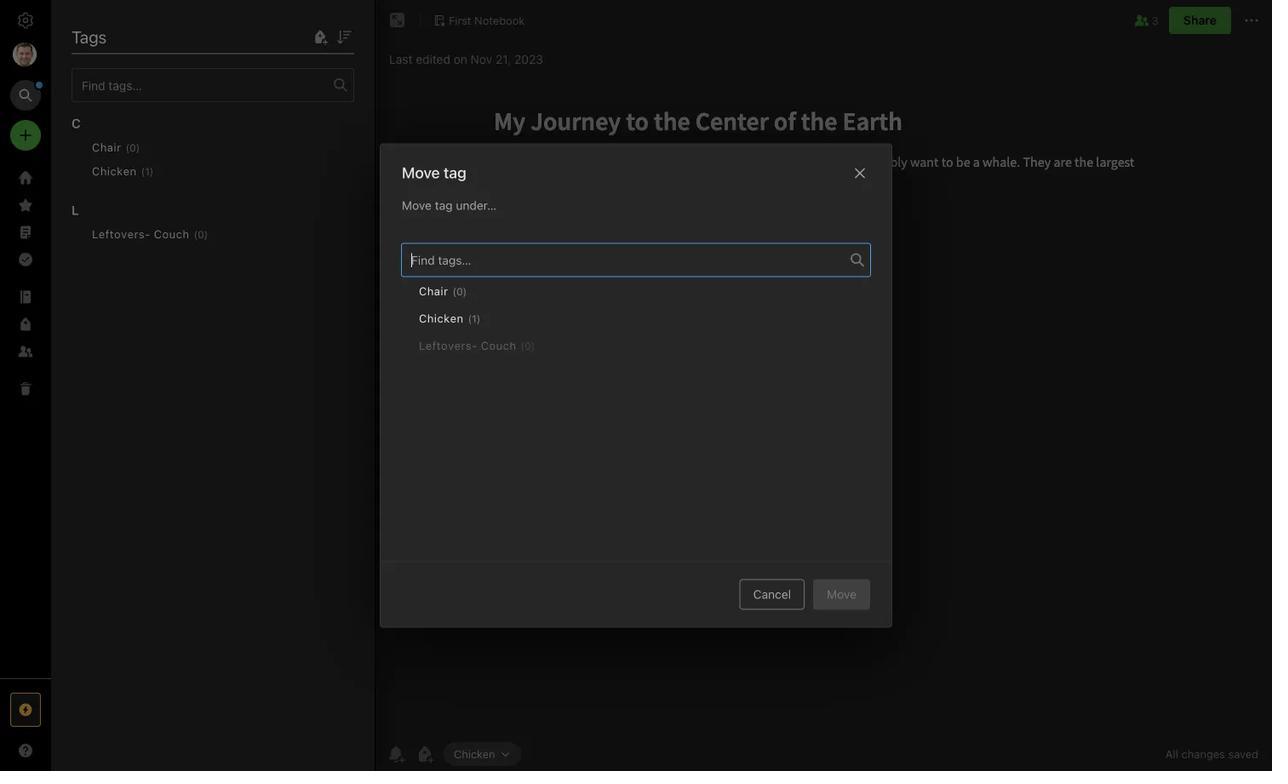 Task type: describe. For each thing, give the bounding box(es) containing it.
would
[[108, 256, 141, 270]]

c
[[72, 116, 81, 131]]

0 vertical spatial couch
[[154, 228, 190, 241]]

filters
[[68, 92, 107, 104]]

last edited on nov 21, 2023
[[389, 52, 543, 66]]

be
[[239, 256, 253, 270]]

chicken button
[[444, 743, 522, 767]]

tag for move tag
[[444, 164, 467, 182]]

l
[[72, 203, 79, 218]]

add tag image
[[415, 744, 435, 765]]

cancel
[[754, 588, 791, 602]]

largest
[[115, 274, 153, 288]]

first notebook
[[449, 14, 525, 26]]

whale.
[[266, 256, 302, 270]]

0 horizontal spatial chair ( 0 )
[[92, 141, 140, 154]]

edited
[[416, 52, 451, 66]]

move tag under…
[[402, 198, 497, 213]]

1 horizontal spatial chicken ( 1 )
[[419, 312, 481, 325]]

my
[[73, 220, 90, 234]]

last
[[389, 52, 413, 66]]

add a reminder image
[[386, 744, 406, 765]]

1 horizontal spatial chair
[[419, 285, 448, 298]]

if life were any different for me, and i could choose how, i would probably want to be a whale. they are the largest mammal on earth and masters of their vast d...
[[73, 238, 351, 306]]

1 horizontal spatial 1
[[472, 313, 477, 325]]

center
[[178, 220, 216, 234]]

could
[[278, 238, 308, 252]]

under…
[[456, 198, 497, 213]]

0 vertical spatial i
[[271, 238, 274, 252]]

any
[[133, 238, 152, 252]]

were
[[103, 238, 130, 252]]

journey
[[93, 220, 139, 234]]

Find tags… text field
[[72, 74, 334, 96]]

0 horizontal spatial chicken ( 1 )
[[92, 165, 154, 178]]

for
[[206, 238, 221, 252]]

close image
[[850, 163, 871, 183]]

1 vertical spatial and
[[255, 274, 275, 288]]

1 horizontal spatial the
[[157, 220, 175, 234]]

move button
[[813, 580, 871, 610]]

changes
[[1182, 748, 1226, 761]]

masters
[[278, 274, 322, 288]]

they
[[305, 256, 332, 270]]

life
[[84, 238, 100, 252]]

notes
[[82, 53, 113, 67]]

move for move tag under…
[[402, 198, 432, 213]]

chicken inside button
[[454, 748, 495, 761]]

share
[[1184, 13, 1217, 27]]

0 vertical spatial chicken
[[92, 165, 137, 178]]

tag for move tag under…
[[435, 198, 453, 213]]

Note Editor text field
[[376, 82, 1273, 737]]

4 notes
[[72, 53, 113, 67]]

0 vertical spatial 1
[[145, 166, 150, 178]]

share button
[[1169, 7, 1232, 34]]

all
[[1166, 748, 1179, 761]]

thumbnail image
[[286, 321, 361, 396]]

1 vertical spatial i
[[102, 256, 105, 270]]

on inside note window element
[[454, 52, 468, 66]]

1 horizontal spatial chair ( 0 )
[[419, 285, 467, 298]]

0 vertical spatial leftovers-
[[92, 228, 151, 241]]

row group containing c
[[72, 102, 368, 271]]

upgrade image
[[15, 700, 36, 721]]

0 horizontal spatial of
[[219, 220, 231, 234]]



Task type: vqa. For each thing, say whether or not it's contained in the screenshot.
Only You
no



Task type: locate. For each thing, give the bounding box(es) containing it.
)
[[136, 142, 140, 154], [150, 166, 154, 178], [204, 229, 208, 241], [463, 286, 467, 298], [477, 313, 481, 325], [531, 340, 535, 352]]

different
[[156, 238, 202, 252]]

1 vertical spatial move
[[402, 198, 432, 213]]

if
[[73, 238, 81, 252]]

1 vertical spatial on
[[205, 274, 219, 288]]

1 vertical spatial chicken
[[419, 312, 464, 325]]

want
[[196, 256, 222, 270]]

1 vertical spatial chair ( 0 )
[[419, 285, 467, 298]]

first notebook button
[[428, 9, 531, 32]]

0 horizontal spatial leftovers-
[[92, 228, 151, 241]]

0 vertical spatial row group
[[72, 102, 368, 271]]

0 vertical spatial chair
[[92, 141, 121, 154]]

1 horizontal spatial couch
[[481, 339, 517, 352]]

leftovers-
[[92, 228, 151, 241], [419, 339, 478, 352]]

nov
[[471, 52, 492, 66]]

(
[[126, 142, 130, 154], [141, 166, 145, 178], [194, 229, 198, 241], [453, 286, 457, 298], [468, 313, 472, 325], [521, 340, 525, 352]]

notebook
[[475, 14, 525, 26]]

the up different
[[157, 220, 175, 234]]

note window element
[[376, 0, 1273, 772]]

1 vertical spatial leftovers-
[[419, 339, 478, 352]]

1 vertical spatial row group
[[401, 278, 871, 360]]

d...
[[128, 292, 145, 306]]

and down the a
[[255, 274, 275, 288]]

Find tags… text field
[[402, 249, 851, 272]]

0 horizontal spatial on
[[205, 274, 219, 288]]

chair
[[92, 141, 121, 154], [419, 285, 448, 298]]

row group containing chair
[[401, 278, 871, 360]]

chicken
[[92, 165, 137, 178], [419, 312, 464, 325], [454, 748, 495, 761]]

mammal
[[156, 274, 202, 288]]

on inside if life were any different for me, and i could choose how, i would probably want to be a whale. they are the largest mammal on earth and masters of their vast d...
[[205, 274, 219, 288]]

move down move tag
[[402, 198, 432, 213]]

0 vertical spatial of
[[219, 220, 231, 234]]

1 horizontal spatial on
[[454, 52, 468, 66]]

0 horizontal spatial chair
[[92, 141, 121, 154]]

tag left under…
[[435, 198, 453, 213]]

1 horizontal spatial earth
[[255, 220, 285, 234]]

home image
[[15, 168, 36, 188]]

move up 'move tag under…'
[[402, 164, 440, 182]]

earth inside if life were any different for me, and i could choose how, i would probably want to be a whale. they are the largest mammal on earth and masters of their vast d...
[[222, 274, 252, 288]]

on left nov
[[454, 52, 468, 66]]

1 horizontal spatial to
[[225, 256, 236, 270]]

1 vertical spatial chicken ( 1 )
[[419, 312, 481, 325]]

2023
[[515, 52, 543, 66]]

tree
[[0, 164, 51, 678]]

0 vertical spatial and
[[248, 238, 268, 252]]

1 vertical spatial to
[[225, 256, 236, 270]]

of down they
[[326, 274, 337, 288]]

1 horizontal spatial i
[[271, 238, 274, 252]]

their
[[73, 292, 98, 306]]

2 vertical spatial chicken
[[454, 748, 495, 761]]

1 horizontal spatial leftovers-
[[419, 339, 478, 352]]

to inside if life were any different for me, and i could choose how, i would probably want to be a whale. they are the largest mammal on earth and masters of their vast d...
[[225, 256, 236, 270]]

all changes saved
[[1166, 748, 1259, 761]]

i
[[271, 238, 274, 252], [102, 256, 105, 270]]

0 vertical spatial tag
[[444, 164, 467, 182]]

1 vertical spatial of
[[326, 274, 337, 288]]

i left 'could'
[[271, 238, 274, 252]]

how,
[[73, 256, 98, 270]]

0 vertical spatial move
[[402, 164, 440, 182]]

4
[[72, 53, 79, 67]]

1 vertical spatial earth
[[222, 274, 252, 288]]

0 vertical spatial earth
[[255, 220, 285, 234]]

1 vertical spatial tag
[[435, 198, 453, 213]]

the up me,
[[234, 220, 252, 234]]

0 horizontal spatial 1
[[145, 166, 150, 178]]

create new tag image
[[310, 27, 330, 47]]

the
[[157, 220, 175, 234], [234, 220, 252, 234], [94, 274, 112, 288]]

0 horizontal spatial to
[[142, 220, 154, 234]]

1 vertical spatial chair
[[419, 285, 448, 298]]

0 vertical spatial chair ( 0 )
[[92, 141, 140, 154]]

couch
[[154, 228, 190, 241], [481, 339, 517, 352]]

cancel button
[[740, 580, 805, 610]]

chicken ( 1 )
[[92, 165, 154, 178], [419, 312, 481, 325]]

0 horizontal spatial row group
[[72, 102, 368, 271]]

earth
[[255, 220, 285, 234], [222, 274, 252, 288]]

1 horizontal spatial row group
[[401, 278, 871, 360]]

saved
[[1229, 748, 1259, 761]]

0 vertical spatial leftovers- couch ( 0 )
[[92, 228, 208, 241]]

1
[[145, 166, 150, 178], [472, 313, 477, 325]]

probably
[[144, 256, 192, 270]]

move right cancel
[[827, 588, 857, 602]]

1 horizontal spatial leftovers- couch ( 0 )
[[419, 339, 535, 352]]

and up the a
[[248, 238, 268, 252]]

me,
[[224, 238, 244, 252]]

earth down be
[[222, 274, 252, 288]]

chair ( 0 )
[[92, 141, 140, 154], [419, 285, 467, 298]]

on
[[454, 52, 468, 66], [205, 274, 219, 288]]

2 vertical spatial move
[[827, 588, 857, 602]]

a
[[257, 256, 263, 270]]

leftovers- couch ( 0 )
[[92, 228, 208, 241], [419, 339, 535, 352]]

3 button
[[1132, 10, 1159, 31]]

move inside move button
[[827, 588, 857, 602]]

1 vertical spatial couch
[[481, 339, 517, 352]]

0 horizontal spatial couch
[[154, 228, 190, 241]]

the up "vast"
[[94, 274, 112, 288]]

0 horizontal spatial i
[[102, 256, 105, 270]]

move tag
[[402, 164, 467, 182]]

21,
[[496, 52, 511, 66]]

images
[[95, 153, 135, 167]]

tag
[[444, 164, 467, 182], [435, 198, 453, 213]]

are
[[73, 274, 91, 288]]

expand note image
[[388, 10, 408, 31]]

the inside if life were any different for me, and i could choose how, i would probably want to be a whale. they are the largest mammal on earth and masters of their vast d...
[[94, 274, 112, 288]]

of
[[219, 220, 231, 234], [326, 274, 337, 288]]

3
[[1152, 14, 1159, 27]]

first
[[449, 14, 472, 26]]

to up any
[[142, 220, 154, 234]]

0 vertical spatial on
[[454, 52, 468, 66]]

of up me,
[[219, 220, 231, 234]]

move
[[402, 164, 440, 182], [402, 198, 432, 213], [827, 588, 857, 602]]

1 horizontal spatial of
[[326, 274, 337, 288]]

settings image
[[15, 10, 36, 31]]

0 horizontal spatial the
[[94, 274, 112, 288]]

on down want at the left of page
[[205, 274, 219, 288]]

0
[[130, 142, 136, 154], [198, 229, 204, 241], [457, 286, 463, 298], [525, 340, 531, 352]]

tags
[[72, 26, 107, 46]]

1 vertical spatial 1
[[472, 313, 477, 325]]

0 vertical spatial to
[[142, 220, 154, 234]]

move for move
[[827, 588, 857, 602]]

to
[[142, 220, 154, 234], [225, 256, 236, 270]]

notes
[[88, 17, 135, 37]]

my journey to the center of the earth
[[73, 220, 285, 234]]

vast
[[101, 292, 124, 306]]

of inside if life were any different for me, and i could choose how, i would probably want to be a whale. they are the largest mammal on earth and masters of their vast d...
[[326, 274, 337, 288]]

0 horizontal spatial leftovers- couch ( 0 )
[[92, 228, 208, 241]]

choose
[[311, 238, 351, 252]]

i right how,
[[102, 256, 105, 270]]

1 vertical spatial leftovers- couch ( 0 )
[[419, 339, 535, 352]]

to left be
[[225, 256, 236, 270]]

2 horizontal spatial the
[[234, 220, 252, 234]]

0 vertical spatial chicken ( 1 )
[[92, 165, 154, 178]]

move for move tag
[[402, 164, 440, 182]]

row group
[[72, 102, 368, 271], [401, 278, 871, 360]]

and
[[248, 238, 268, 252], [255, 274, 275, 288]]

earth up 'could'
[[255, 220, 285, 234]]

tag up 'move tag under…'
[[444, 164, 467, 182]]

images button
[[67, 147, 164, 174]]

0 horizontal spatial earth
[[222, 274, 252, 288]]



